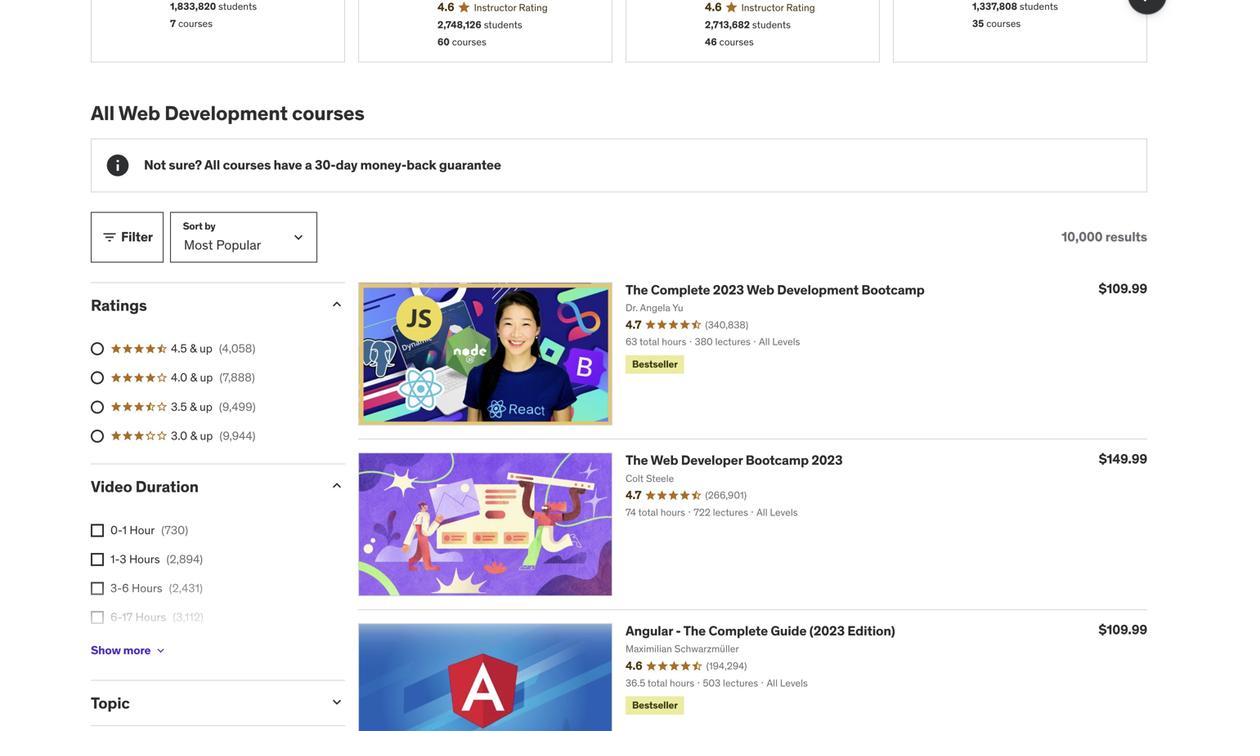 Task type: locate. For each thing, give the bounding box(es) containing it.
small image inside filter button
[[101, 229, 118, 246]]

xsmall image right more
[[154, 645, 167, 658]]

0-
[[110, 523, 122, 538]]

courses inside 2,713,682 students 46 courses
[[719, 35, 754, 48]]

1,833,820
[[170, 0, 216, 13]]

2 vertical spatial the
[[683, 623, 706, 640]]

courses
[[178, 17, 213, 30], [986, 17, 1021, 30], [452, 35, 486, 48], [719, 35, 754, 48], [292, 101, 365, 126], [223, 157, 271, 174]]

xsmall image left 0-
[[91, 524, 104, 538]]

1 horizontal spatial instructor
[[741, 1, 784, 14]]

courses left have
[[223, 157, 271, 174]]

all
[[91, 101, 115, 126], [204, 157, 220, 174]]

up for 3.0 & up
[[200, 429, 213, 444]]

ratings
[[91, 296, 147, 315]]

courses inside 1,833,820 students 7 courses
[[178, 17, 213, 30]]

3.0
[[171, 429, 187, 444]]

duration
[[135, 477, 199, 497]]

development
[[164, 101, 288, 126], [777, 282, 859, 298]]

xsmall image for 3-
[[91, 583, 104, 596]]

courses down 2,748,126
[[452, 35, 486, 48]]

1 horizontal spatial 2023
[[812, 452, 843, 469]]

rating
[[519, 1, 548, 14], [786, 1, 815, 14]]

students for 2,748,126 students 60 courses
[[484, 18, 522, 31]]

1,337,808 students 35 courses
[[972, 0, 1058, 30]]

the complete 2023 web development bootcamp link
[[626, 282, 925, 298]]

3.5 & up (9,499)
[[171, 400, 256, 414]]

hours
[[129, 552, 160, 567], [132, 581, 162, 596], [135, 611, 166, 625], [131, 640, 162, 654]]

up right 3.5
[[200, 400, 213, 414]]

1 vertical spatial bootcamp
[[746, 452, 809, 469]]

students inside 1,833,820 students 7 courses
[[218, 0, 257, 13]]

(2023
[[809, 623, 845, 640]]

1 vertical spatial the
[[626, 452, 648, 469]]

4 up from the top
[[200, 429, 213, 444]]

results
[[1106, 229, 1147, 246]]

2023
[[713, 282, 744, 298], [812, 452, 843, 469]]

& right 3.5
[[190, 400, 197, 414]]

small image
[[101, 229, 118, 246], [329, 296, 345, 313], [329, 695, 345, 711]]

the web developer bootcamp 2023
[[626, 452, 843, 469]]

0 horizontal spatial instructor
[[474, 1, 517, 14]]

1 horizontal spatial development
[[777, 282, 859, 298]]

day
[[336, 157, 358, 174]]

2 vertical spatial small image
[[329, 695, 345, 711]]

17
[[122, 611, 133, 625]]

-
[[676, 623, 681, 640]]

3
[[120, 552, 126, 567]]

1 $109.99 from the top
[[1099, 280, 1147, 297]]

1-3 hours (2,894)
[[110, 552, 203, 567]]

courses for 35
[[986, 17, 1021, 30]]

students inside 1,337,808 students 35 courses
[[1020, 0, 1058, 13]]

& right 4.5
[[190, 342, 197, 356]]

courses for 7
[[178, 17, 213, 30]]

web
[[118, 101, 160, 126], [747, 282, 774, 298], [651, 452, 678, 469]]

0 vertical spatial bootcamp
[[861, 282, 925, 298]]

10,000 results
[[1062, 229, 1147, 246]]

sure?
[[169, 157, 202, 174]]

up for 4.5 & up
[[200, 342, 213, 356]]

(7,888)
[[220, 371, 255, 385]]

1 instructor rating from the left
[[474, 1, 548, 14]]

2,748,126 students 60 courses
[[438, 18, 522, 48]]

3.5
[[171, 400, 187, 414]]

1 horizontal spatial bootcamp
[[861, 282, 925, 298]]

1-
[[110, 552, 120, 567]]

1 vertical spatial $109.99
[[1099, 622, 1147, 639]]

$109.99
[[1099, 280, 1147, 297], [1099, 622, 1147, 639]]

students for 1,337,808 students 35 courses
[[1020, 0, 1058, 13]]

0 horizontal spatial bootcamp
[[746, 452, 809, 469]]

0 horizontal spatial all
[[91, 101, 115, 126]]

guarantee
[[439, 157, 501, 174]]

xsmall image left '3-'
[[91, 583, 104, 596]]

instructor
[[474, 1, 517, 14], [741, 1, 784, 14]]

1 rating from the left
[[519, 1, 548, 14]]

courses down "1,337,808"
[[986, 17, 1021, 30]]

courses down 2,713,682
[[719, 35, 754, 48]]

2 instructor from the left
[[741, 1, 784, 14]]

2 $109.99 from the top
[[1099, 622, 1147, 639]]

0 vertical spatial the
[[626, 282, 648, 298]]

angular - the complete guide (2023 edition)
[[626, 623, 895, 640]]

1 vertical spatial all
[[204, 157, 220, 174]]

1 vertical spatial complete
[[709, 623, 768, 640]]

hours for 3-6 hours
[[132, 581, 162, 596]]

0 vertical spatial development
[[164, 101, 288, 126]]

students right 2,748,126
[[484, 18, 522, 31]]

2 horizontal spatial web
[[747, 282, 774, 298]]

up right 4.0
[[200, 371, 213, 385]]

up right 3.0
[[200, 429, 213, 444]]

instructor for 2,713,682
[[741, 1, 784, 14]]

3 up from the top
[[200, 400, 213, 414]]

rating up 2,748,126 students 60 courses on the top of the page
[[519, 1, 548, 14]]

2 vertical spatial web
[[651, 452, 678, 469]]

1 horizontal spatial all
[[204, 157, 220, 174]]

courses down 1,833,820
[[178, 17, 213, 30]]

instructor rating up 2,748,126 students 60 courses on the top of the page
[[474, 1, 548, 14]]

6-17 hours (3,112)
[[110, 611, 204, 625]]

hour
[[130, 523, 155, 538]]

46
[[705, 35, 717, 48]]

2 & from the top
[[190, 371, 197, 385]]

hours right 3 at the bottom left
[[129, 552, 160, 567]]

& for 4.0
[[190, 371, 197, 385]]

1 up from the top
[[200, 342, 213, 356]]

show more
[[91, 644, 151, 658]]

hours right 6 at bottom
[[132, 581, 162, 596]]

rating up 2,713,682 students 46 courses
[[786, 1, 815, 14]]

topic
[[91, 694, 130, 713]]

back
[[407, 157, 436, 174]]

xsmall image for 0-
[[91, 524, 104, 538]]

courses inside 1,337,808 students 35 courses
[[986, 17, 1021, 30]]

$109.99 for angular - the complete guide (2023 edition)
[[1099, 622, 1147, 639]]

0 vertical spatial all
[[91, 101, 115, 126]]

students inside 2,713,682 students 46 courses
[[752, 18, 791, 31]]

edition)
[[848, 623, 895, 640]]

small image
[[329, 478, 345, 494]]

1 vertical spatial small image
[[329, 296, 345, 313]]

courses inside 2,748,126 students 60 courses
[[452, 35, 486, 48]]

4 & from the top
[[190, 429, 197, 444]]

1 horizontal spatial instructor rating
[[741, 1, 815, 14]]

0 horizontal spatial rating
[[519, 1, 548, 14]]

instructor for 2,748,126
[[474, 1, 517, 14]]

& right 4.0
[[190, 371, 197, 385]]

hours for 6-17 hours
[[135, 611, 166, 625]]

not sure? all courses have a 30-day money-back guarantee
[[144, 157, 501, 174]]

courses up 30-
[[292, 101, 365, 126]]

1 horizontal spatial web
[[651, 452, 678, 469]]

(9,944)
[[220, 429, 255, 444]]

2 instructor rating from the left
[[741, 1, 815, 14]]

complete
[[651, 282, 710, 298], [709, 623, 768, 640]]

1 instructor from the left
[[474, 1, 517, 14]]

bootcamp
[[861, 282, 925, 298], [746, 452, 809, 469]]

1 horizontal spatial rating
[[786, 1, 815, 14]]

web for developer
[[651, 452, 678, 469]]

4.0
[[171, 371, 187, 385]]

guide
[[771, 623, 807, 640]]

4.5 & up (4,058)
[[171, 342, 255, 356]]

courses for 60
[[452, 35, 486, 48]]

show
[[91, 644, 121, 658]]

have
[[274, 157, 302, 174]]

instructor up 2,748,126 students 60 courses on the top of the page
[[474, 1, 517, 14]]

up right 4.5
[[200, 342, 213, 356]]

xsmall image for 1-
[[91, 554, 104, 567]]

0 vertical spatial $109.99
[[1099, 280, 1147, 297]]

1,833,820 students 7 courses
[[170, 0, 257, 30]]

0 horizontal spatial instructor rating
[[474, 1, 548, 14]]

1 & from the top
[[190, 342, 197, 356]]

instructor rating
[[474, 1, 548, 14], [741, 1, 815, 14]]

& right 3.0
[[190, 429, 197, 444]]

up
[[200, 342, 213, 356], [200, 371, 213, 385], [200, 400, 213, 414], [200, 429, 213, 444]]

students right "1,337,808"
[[1020, 0, 1058, 13]]

hours right 17 at the left bottom of page
[[135, 611, 166, 625]]

0 vertical spatial web
[[118, 101, 160, 126]]

10,000
[[1062, 229, 1103, 246]]

students
[[218, 0, 257, 13], [1020, 0, 1058, 13], [484, 18, 522, 31], [752, 18, 791, 31]]

&
[[190, 342, 197, 356], [190, 371, 197, 385], [190, 400, 197, 414], [190, 429, 197, 444]]

students inside 2,748,126 students 60 courses
[[484, 18, 522, 31]]

courses for all
[[223, 157, 271, 174]]

2 up from the top
[[200, 371, 213, 385]]

the
[[626, 282, 648, 298], [626, 452, 648, 469], [683, 623, 706, 640]]

1 vertical spatial development
[[777, 282, 859, 298]]

instructor rating up 2,713,682 students 46 courses
[[741, 1, 815, 14]]

0 vertical spatial small image
[[101, 229, 118, 246]]

0 vertical spatial 2023
[[713, 282, 744, 298]]

& for 3.0
[[190, 429, 197, 444]]

carousel element
[[91, 0, 1167, 63]]

0 horizontal spatial web
[[118, 101, 160, 126]]

angular
[[626, 623, 673, 640]]

students right 1,833,820
[[218, 0, 257, 13]]

3 & from the top
[[190, 400, 197, 414]]

xsmall image left 1-
[[91, 554, 104, 567]]

xsmall image
[[91, 524, 104, 538], [91, 554, 104, 567], [91, 583, 104, 596], [154, 645, 167, 658]]

the web developer bootcamp 2023 link
[[626, 452, 843, 469]]

instructor up 2,713,682 students 46 courses
[[741, 1, 784, 14]]

2 rating from the left
[[786, 1, 815, 14]]

30-
[[315, 157, 336, 174]]

4.5
[[171, 342, 187, 356]]

students right 2,713,682
[[752, 18, 791, 31]]



Task type: vqa. For each thing, say whether or not it's contained in the screenshot.
counter at the top left of page
no



Task type: describe. For each thing, give the bounding box(es) containing it.
small image for ratings
[[329, 296, 345, 313]]

(4,058)
[[219, 342, 255, 356]]

1
[[122, 523, 127, 538]]

web for development
[[118, 101, 160, 126]]

7
[[170, 17, 176, 30]]

courses for 46
[[719, 35, 754, 48]]

video
[[91, 477, 132, 497]]

angular - the complete guide (2023 edition) link
[[626, 623, 895, 640]]

rating for 2,748,126 students 60 courses
[[519, 1, 548, 14]]

35
[[972, 17, 984, 30]]

6-
[[110, 611, 122, 625]]

not
[[144, 157, 166, 174]]

(9,499)
[[219, 400, 256, 414]]

2,713,682 students 46 courses
[[705, 18, 791, 48]]

hours right 17+
[[131, 640, 162, 654]]

video duration
[[91, 477, 199, 497]]

0 vertical spatial complete
[[651, 282, 710, 298]]

0 horizontal spatial development
[[164, 101, 288, 126]]

2,713,682
[[705, 18, 750, 31]]

1,337,808
[[972, 0, 1017, 13]]

students for 1,833,820 students 7 courses
[[218, 0, 257, 13]]

courses for development
[[292, 101, 365, 126]]

(730)
[[161, 523, 188, 538]]

the for the web developer bootcamp 2023
[[626, 452, 648, 469]]

& for 4.5
[[190, 342, 197, 356]]

the complete 2023 web development bootcamp
[[626, 282, 925, 298]]

rating for 2,713,682 students 46 courses
[[786, 1, 815, 14]]

$109.99 for the complete 2023 web development bootcamp
[[1099, 280, 1147, 297]]

small image for topic
[[329, 695, 345, 711]]

students for 2,713,682 students 46 courses
[[752, 18, 791, 31]]

up for 3.5 & up
[[200, 400, 213, 414]]

1 vertical spatial 2023
[[812, 452, 843, 469]]

next image
[[1134, 0, 1160, 8]]

show more button
[[91, 635, 167, 668]]

instructor rating for 2,748,126 students 60 courses
[[474, 1, 548, 14]]

ratings button
[[91, 296, 316, 315]]

hours for 1-3 hours
[[129, 552, 160, 567]]

3-
[[110, 581, 122, 596]]

xsmall image inside show more button
[[154, 645, 167, 658]]

0-1 hour (730)
[[110, 523, 188, 538]]

60
[[438, 35, 450, 48]]

& for 3.5
[[190, 400, 197, 414]]

10,000 results status
[[1062, 229, 1147, 246]]

2,748,126
[[438, 18, 482, 31]]

filter
[[121, 229, 153, 246]]

6
[[122, 581, 129, 596]]

xsmall image
[[91, 612, 104, 625]]

(2,894)
[[166, 552, 203, 567]]

$149.99
[[1099, 451, 1147, 468]]

developer
[[681, 452, 743, 469]]

4.0 & up (7,888)
[[171, 371, 255, 385]]

3-6 hours (2,431)
[[110, 581, 203, 596]]

video duration button
[[91, 477, 316, 497]]

17+
[[110, 640, 128, 654]]

3.0 & up (9,944)
[[171, 429, 255, 444]]

a
[[305, 157, 312, 174]]

1 vertical spatial web
[[747, 282, 774, 298]]

(2,431)
[[169, 581, 203, 596]]

filter button
[[91, 212, 163, 263]]

(3,112)
[[173, 611, 204, 625]]

money-
[[360, 157, 407, 174]]

instructor rating for 2,713,682 students 46 courses
[[741, 1, 815, 14]]

0 horizontal spatial 2023
[[713, 282, 744, 298]]

all web development courses
[[91, 101, 365, 126]]

17+ hours
[[110, 640, 162, 654]]

up for 4.0 & up
[[200, 371, 213, 385]]

more
[[123, 644, 151, 658]]

topic button
[[91, 694, 316, 713]]

the for the complete 2023 web development bootcamp
[[626, 282, 648, 298]]



